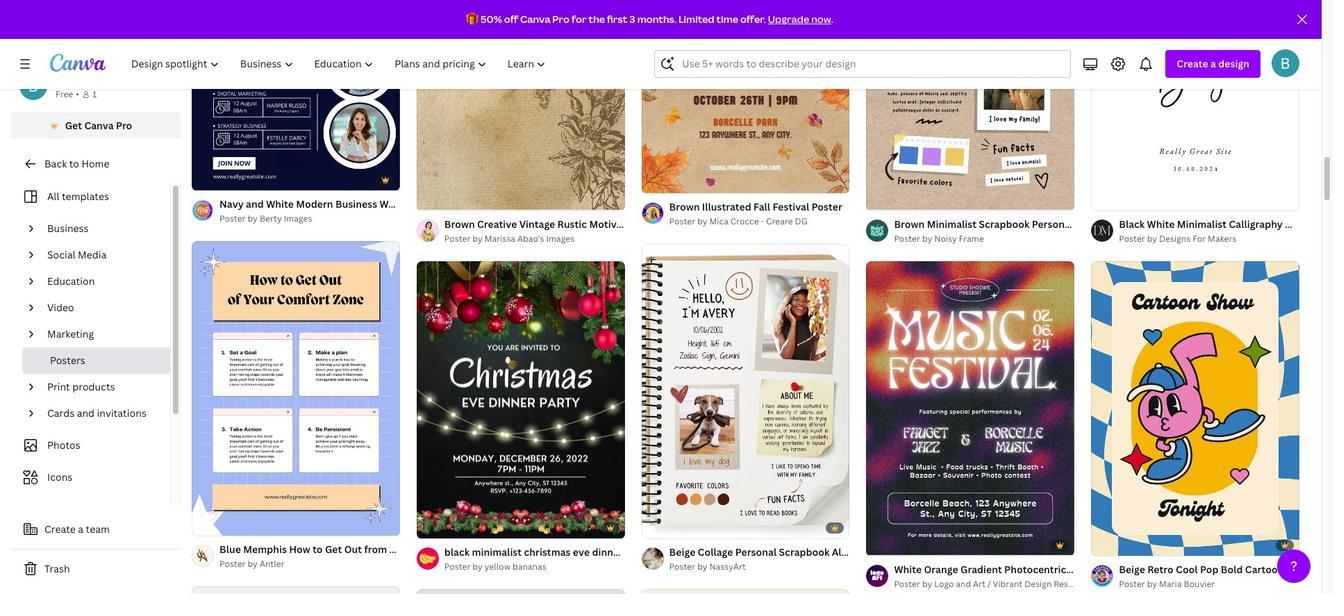 Task type: locate. For each thing, give the bounding box(es) containing it.
festival right music
[[1100, 563, 1136, 576]]

black
[[1120, 217, 1146, 230]]

1 horizontal spatial get
[[325, 543, 342, 556]]

about
[[1124, 217, 1154, 230], [847, 546, 876, 559]]

0 horizontal spatial minimalist
[[928, 217, 977, 230]]

and for cards
[[77, 407, 95, 420]]

personal up •
[[56, 73, 97, 86]]

minimalist up noisy
[[928, 217, 977, 230]]

brown creative vintage rustic motivational quote poster image
[[417, 0, 625, 210]]

1 vertical spatial beige
[[1120, 563, 1146, 576]]

by left yellow on the bottom of page
[[473, 561, 483, 573]]

1 horizontal spatial images
[[547, 233, 575, 244]]

get down •
[[65, 119, 82, 132]]

white inside black white minimalist calligraphy welcome w poster by designs for makers
[[1148, 217, 1175, 230]]

images
[[284, 212, 312, 224], [547, 233, 575, 244]]

icons
[[47, 471, 72, 484]]

minimalist
[[928, 217, 977, 230], [1178, 217, 1227, 230]]

0 horizontal spatial canva
[[84, 119, 114, 132]]

pro
[[553, 13, 570, 26], [116, 119, 132, 132]]

poster by antler link
[[220, 557, 400, 571]]

cool
[[1177, 563, 1199, 576]]

get left out
[[325, 543, 342, 556]]

0 horizontal spatial business
[[47, 222, 89, 235]]

personal inside brown minimalist scrapbook personal profile all about me poster poster by noisy frame
[[1033, 217, 1074, 230]]

navy and white modern business workshop poster image
[[192, 0, 400, 190]]

a inside button
[[78, 523, 83, 536]]

0 horizontal spatial all
[[47, 190, 59, 203]]

create left team
[[44, 523, 76, 536]]

2 horizontal spatial brown
[[895, 217, 925, 230]]

2 vertical spatial personal
[[736, 546, 777, 559]]

0 vertical spatial and
[[246, 197, 264, 210]]

brown inside "brown illustrated fall festival poster poster by mica crocce - creare dg"
[[670, 200, 700, 213]]

video
[[47, 301, 74, 314]]

to up poster by antler link
[[313, 543, 323, 556]]

and for navy
[[246, 197, 264, 210]]

minimalist
[[472, 546, 522, 559]]

2 vertical spatial all
[[832, 546, 845, 559]]

photos
[[47, 439, 80, 452]]

1 vertical spatial to
[[313, 543, 323, 556]]

1 horizontal spatial white
[[895, 563, 922, 576]]

scrapbook inside the "beige collage personal scrapbook all about me poster poster by nassyart"
[[779, 546, 830, 559]]

1 vertical spatial images
[[547, 233, 575, 244]]

personal up poster by nassyart link
[[736, 546, 777, 559]]

0 horizontal spatial and
[[77, 407, 95, 420]]

1 vertical spatial a
[[78, 523, 83, 536]]

to
[[69, 157, 79, 170], [313, 543, 323, 556]]

0 vertical spatial all
[[47, 190, 59, 203]]

black white minimalist calligraphy welcome w poster by designs for makers
[[1120, 217, 1333, 244]]

bold
[[1222, 563, 1244, 576]]

0 horizontal spatial festival
[[773, 200, 810, 213]]

1 horizontal spatial minimalist
[[1178, 217, 1227, 230]]

poster by logo and art / vibrant design resources link
[[895, 577, 1096, 591]]

berty
[[260, 212, 282, 224]]

1 vertical spatial personal
[[1033, 217, 1074, 230]]

profile
[[1076, 217, 1107, 230]]

beige and brown minimalist aesthetic personal profile about me poster image
[[417, 590, 625, 594]]

templates
[[62, 190, 109, 203]]

minimalist up for
[[1178, 217, 1227, 230]]

white inside white orange gradient photocentric music festival poster poster by logo and art / vibrant design resources
[[895, 563, 922, 576]]

to inside back to home link
[[69, 157, 79, 170]]

invitations
[[97, 407, 147, 420]]

0 vertical spatial get
[[65, 119, 82, 132]]

1 horizontal spatial about
[[1124, 217, 1154, 230]]

and left art
[[957, 578, 972, 590]]

beige left collage
[[670, 546, 696, 559]]

pro up back to home link at left
[[116, 119, 132, 132]]

illustrated
[[703, 200, 752, 213]]

beige
[[670, 546, 696, 559], [1120, 563, 1146, 576]]

0 vertical spatial me
[[1156, 217, 1170, 230]]

poster by marissa abao's images link
[[445, 232, 625, 246]]

beige retro cool pop bold cartoon character poster by maria bouvier
[[1120, 563, 1333, 590]]

1 vertical spatial canva
[[84, 119, 114, 132]]

personal left profile on the right
[[1033, 217, 1074, 230]]

beige retro cool pop bold cartoon character poster image
[[1092, 261, 1300, 556]]

white up the berty
[[266, 197, 294, 210]]

0 horizontal spatial a
[[78, 523, 83, 536]]

art
[[974, 578, 986, 590]]

1 vertical spatial business
[[47, 222, 89, 235]]

maria
[[1160, 578, 1183, 590]]

0 vertical spatial scrapbook
[[980, 217, 1030, 230]]

0 horizontal spatial white
[[266, 197, 294, 210]]

and right cards
[[77, 407, 95, 420]]

0 horizontal spatial images
[[284, 212, 312, 224]]

icons link
[[19, 464, 162, 491]]

business inside navy and white modern business workshop poster poster by berty images
[[336, 197, 377, 210]]

trash
[[44, 562, 70, 575]]

bananas
[[513, 561, 547, 573]]

brown minimalist scrapbook personal profile all about me poster poster by noisy frame
[[895, 217, 1203, 244]]

1 horizontal spatial scrapbook
[[980, 217, 1030, 230]]

1 horizontal spatial business
[[336, 197, 377, 210]]

design
[[1219, 57, 1250, 70]]

brown creative vintage rustic motivational quote poster poster by marissa abao's images
[[445, 217, 715, 244]]

business link
[[42, 215, 162, 242]]

print
[[47, 380, 70, 393]]

quote
[[652, 217, 681, 230]]

creative
[[477, 217, 517, 230]]

0 horizontal spatial personal
[[56, 73, 97, 86]]

1 vertical spatial white
[[1148, 217, 1175, 230]]

by down memphis
[[248, 558, 258, 570]]

0 vertical spatial beige
[[670, 546, 696, 559]]

0 horizontal spatial scrapbook
[[779, 546, 830, 559]]

0 vertical spatial images
[[284, 212, 312, 224]]

scrapbook up poster by nassyart link
[[779, 546, 830, 559]]

by left mica
[[698, 216, 708, 227]]

to right "back"
[[69, 157, 79, 170]]

a left team
[[78, 523, 83, 536]]

poster by designs for makers link
[[1120, 232, 1300, 246]]

vintage
[[520, 217, 555, 230]]

2 horizontal spatial personal
[[1033, 217, 1074, 230]]

0 vertical spatial personal
[[56, 73, 97, 86]]

minimalist inside black white minimalist calligraphy welcome w poster by designs for makers
[[1178, 217, 1227, 230]]

design
[[1025, 578, 1052, 590]]

0 horizontal spatial brown
[[445, 217, 475, 230]]

images down modern
[[284, 212, 312, 224]]

welcome
[[1286, 217, 1330, 230]]

and up the berty
[[246, 197, 264, 210]]

1 horizontal spatial create
[[1178, 57, 1209, 70]]

by left logo
[[923, 578, 933, 590]]

1 horizontal spatial to
[[313, 543, 323, 556]]

black
[[445, 546, 470, 559]]

0 vertical spatial festival
[[773, 200, 810, 213]]

Search search field
[[683, 51, 1063, 77]]

by down collage
[[698, 561, 708, 573]]

minimalist inside brown minimalist scrapbook personal profile all about me poster poster by noisy frame
[[928, 217, 977, 230]]

create left design
[[1178, 57, 1209, 70]]

2 minimalist from the left
[[1178, 217, 1227, 230]]

1 vertical spatial get
[[325, 543, 342, 556]]

by inside the blue memphis how to get out from comfort zone poster poster by antler
[[248, 558, 258, 570]]

about inside brown minimalist scrapbook personal profile all about me poster poster by noisy frame
[[1124, 217, 1154, 230]]

character
[[1287, 563, 1333, 576]]

1 vertical spatial pro
[[116, 119, 132, 132]]

1 horizontal spatial pro
[[553, 13, 570, 26]]

blue memphis how to get out from comfort zone poster link
[[220, 542, 488, 557]]

by left marissa
[[473, 233, 483, 244]]

beige inside the "beige collage personal scrapbook all about me poster poster by nassyart"
[[670, 546, 696, 559]]

and inside navy and white modern business workshop poster poster by berty images
[[246, 197, 264, 210]]

by inside brown creative vintage rustic motivational quote poster poster by marissa abao's images
[[473, 233, 483, 244]]

1 vertical spatial create
[[44, 523, 76, 536]]

1 horizontal spatial beige
[[1120, 563, 1146, 576]]

by left noisy
[[923, 233, 933, 244]]

workshop
[[380, 197, 427, 210]]

images inside brown creative vintage rustic motivational quote poster poster by marissa abao's images
[[547, 233, 575, 244]]

1 minimalist from the left
[[928, 217, 977, 230]]

0 horizontal spatial create
[[44, 523, 76, 536]]

0 horizontal spatial me
[[879, 546, 893, 559]]

poster by nassyart link
[[670, 560, 850, 574]]

rustic
[[558, 217, 587, 230]]

1 vertical spatial me
[[879, 546, 893, 559]]

1 vertical spatial and
[[77, 407, 95, 420]]

festival inside "brown illustrated fall festival poster poster by mica crocce - creare dg"
[[773, 200, 810, 213]]

mica
[[710, 216, 729, 227]]

to inside the blue memphis how to get out from comfort zone poster poster by antler
[[313, 543, 323, 556]]

white up designs at the right of page
[[1148, 217, 1175, 230]]

products
[[72, 380, 115, 393]]

cards
[[47, 407, 75, 420]]

1 horizontal spatial brown
[[670, 200, 700, 213]]

create for create a team
[[44, 523, 76, 536]]

brown inside brown minimalist scrapbook personal profile all about me poster poster by noisy frame
[[895, 217, 925, 230]]

2 vertical spatial white
[[895, 563, 922, 576]]

create inside create a design dropdown button
[[1178, 57, 1209, 70]]

pro left for
[[553, 13, 570, 26]]

1 vertical spatial festival
[[1100, 563, 1136, 576]]

0 vertical spatial to
[[69, 157, 79, 170]]

free •
[[56, 88, 79, 100]]

2 horizontal spatial and
[[957, 578, 972, 590]]

0 vertical spatial a
[[1211, 57, 1217, 70]]

blue memphis how to get out from comfort zone poster poster by antler
[[220, 543, 488, 570]]

trash link
[[11, 555, 181, 583]]

0 vertical spatial white
[[266, 197, 294, 210]]

vibrant
[[994, 578, 1023, 590]]

noisy
[[935, 233, 957, 244]]

by inside navy and white modern business workshop poster poster by berty images
[[248, 212, 258, 224]]

yellow
[[485, 561, 511, 573]]

beige left 'retro'
[[1120, 563, 1146, 576]]

festival up "dg"
[[773, 200, 810, 213]]

white
[[266, 197, 294, 210], [1148, 217, 1175, 230], [895, 563, 922, 576]]

by down 'retro'
[[1148, 578, 1158, 590]]

0 vertical spatial business
[[336, 197, 377, 210]]

•
[[76, 88, 79, 100]]

by inside brown minimalist scrapbook personal profile all about me poster poster by noisy frame
[[923, 233, 933, 244]]

now
[[812, 13, 832, 26]]

by left designs at the right of page
[[1148, 233, 1158, 244]]

0 vertical spatial create
[[1178, 57, 1209, 70]]

brown creative vintage rustic motivational quote poster link
[[445, 217, 715, 232]]

a inside dropdown button
[[1211, 57, 1217, 70]]

brown illustrated fall festival poster poster by mica crocce - creare dg
[[670, 200, 843, 227]]

images down rustic
[[547, 233, 575, 244]]

1 horizontal spatial festival
[[1100, 563, 1136, 576]]

by inside black minimalist christmas eve dinner party poster poster by yellow bananas
[[473, 561, 483, 573]]

poster by yellow bananas link
[[445, 560, 625, 574]]

brown inside brown creative vintage rustic motivational quote poster poster by marissa abao's images
[[445, 217, 475, 230]]

all inside the "beige collage personal scrapbook all about me poster poster by nassyart"
[[832, 546, 845, 559]]

by
[[248, 212, 258, 224], [698, 216, 708, 227], [473, 233, 483, 244], [923, 233, 933, 244], [1148, 233, 1158, 244], [248, 558, 258, 570], [473, 561, 483, 573], [698, 561, 708, 573], [923, 578, 933, 590], [1148, 578, 1158, 590]]

2 vertical spatial and
[[957, 578, 972, 590]]

canva
[[521, 13, 551, 26], [84, 119, 114, 132]]

poster by berty images link
[[220, 212, 400, 226]]

by inside beige retro cool pop bold cartoon character poster by maria bouvier
[[1148, 578, 1158, 590]]

business right modern
[[336, 197, 377, 210]]

1 vertical spatial scrapbook
[[779, 546, 830, 559]]

1 vertical spatial all
[[1110, 217, 1122, 230]]

canva right "off"
[[521, 13, 551, 26]]

festival
[[773, 200, 810, 213], [1100, 563, 1136, 576]]

about inside the "beige collage personal scrapbook all about me poster poster by nassyart"
[[847, 546, 876, 559]]

0 horizontal spatial beige
[[670, 546, 696, 559]]

beige for beige retro cool pop bold cartoon character
[[1120, 563, 1146, 576]]

create
[[1178, 57, 1209, 70], [44, 523, 76, 536]]

by left the berty
[[248, 212, 258, 224]]

3
[[630, 13, 636, 26]]

nassyart
[[710, 561, 746, 573]]

canva down 1 at the top
[[84, 119, 114, 132]]

1 horizontal spatial me
[[1156, 217, 1170, 230]]

team
[[86, 523, 110, 536]]

0 vertical spatial canva
[[521, 13, 551, 26]]

scrapbook
[[980, 217, 1030, 230], [779, 546, 830, 559]]

0 horizontal spatial get
[[65, 119, 82, 132]]

top level navigation element
[[122, 50, 558, 78]]

beige inside beige retro cool pop bold cartoon character poster by maria bouvier
[[1120, 563, 1146, 576]]

and inside white orange gradient photocentric music festival poster poster by logo and art / vibrant design resources
[[957, 578, 972, 590]]

0 horizontal spatial about
[[847, 546, 876, 559]]

1 horizontal spatial a
[[1211, 57, 1217, 70]]

2 horizontal spatial white
[[1148, 217, 1175, 230]]

business up social
[[47, 222, 89, 235]]

offer.
[[741, 13, 766, 26]]

music
[[1069, 563, 1097, 576]]

and inside "link"
[[77, 407, 95, 420]]

create inside create a team button
[[44, 523, 76, 536]]

2 horizontal spatial all
[[1110, 217, 1122, 230]]

1 vertical spatial about
[[847, 546, 876, 559]]

a left design
[[1211, 57, 1217, 70]]

all inside brown minimalist scrapbook personal profile all about me poster poster by noisy frame
[[1110, 217, 1122, 230]]

1 horizontal spatial and
[[246, 197, 264, 210]]

0 horizontal spatial pro
[[116, 119, 132, 132]]

scrapbook up poster by noisy frame link
[[980, 217, 1030, 230]]

0 vertical spatial about
[[1124, 217, 1154, 230]]

white left orange on the right of page
[[895, 563, 922, 576]]

brown illustrated fall festival poster link
[[670, 200, 843, 215]]

1 horizontal spatial personal
[[736, 546, 777, 559]]

beige minimalist feminine collage introduction about me poster image
[[192, 587, 400, 594]]

video link
[[42, 295, 162, 321]]

1 horizontal spatial all
[[832, 546, 845, 559]]

0 horizontal spatial to
[[69, 157, 79, 170]]

poster inside black minimalist christmas eve dinner party poster poster by yellow bananas
[[445, 561, 471, 573]]

colorful minimalist design process infographic poster image
[[642, 590, 850, 594]]

by inside black white minimalist calligraphy welcome w poster by designs for makers
[[1148, 233, 1158, 244]]

pro inside get canva pro button
[[116, 119, 132, 132]]

None search field
[[655, 50, 1072, 78]]



Task type: describe. For each thing, give the bounding box(es) containing it.
brown for brown creative vintage rustic motivational quote poster
[[445, 217, 475, 230]]

black minimalist christmas eve dinner party poster image
[[417, 261, 625, 539]]

motivational
[[590, 217, 650, 230]]

by inside "brown illustrated fall festival poster poster by mica crocce - creare dg"
[[698, 216, 708, 227]]

brad klo image
[[1273, 49, 1300, 77]]

education
[[47, 275, 95, 288]]

social
[[47, 248, 76, 261]]

poster
[[654, 546, 685, 559]]

brown minimalist scrapbook personal profile all about me poster image
[[867, 0, 1075, 210]]

create a team
[[44, 523, 110, 536]]

months.
[[638, 13, 677, 26]]

christmas
[[524, 546, 571, 559]]

dinner
[[592, 546, 623, 559]]

by inside white orange gradient photocentric music festival poster poster by logo and art / vibrant design resources
[[923, 578, 933, 590]]

0 vertical spatial pro
[[553, 13, 570, 26]]

navy
[[220, 197, 244, 210]]

marketing link
[[42, 321, 162, 347]]

get inside the blue memphis how to get out from comfort zone poster poster by antler
[[325, 543, 342, 556]]

orange
[[925, 563, 959, 576]]

images inside navy and white modern business workshop poster poster by berty images
[[284, 212, 312, 224]]

pop
[[1201, 563, 1219, 576]]

beige collage personal scrapbook all about me poster poster by nassyart
[[670, 546, 926, 573]]

collage
[[698, 546, 734, 559]]

all templates
[[47, 190, 109, 203]]

first
[[607, 13, 628, 26]]

festival inside white orange gradient photocentric music festival poster poster by logo and art / vibrant design resources
[[1100, 563, 1136, 576]]

how
[[289, 543, 311, 556]]

antler
[[260, 558, 285, 570]]

home
[[82, 157, 109, 170]]

poster inside black white minimalist calligraphy welcome w poster by designs for makers
[[1120, 233, 1146, 244]]

designs
[[1160, 233, 1191, 244]]

beige retro cool pop bold cartoon character link
[[1120, 562, 1333, 577]]

social media
[[47, 248, 107, 261]]

black white minimalist calligraphy welcome w link
[[1120, 217, 1333, 232]]

create for create a design
[[1178, 57, 1209, 70]]

modern
[[296, 197, 333, 210]]

get canva pro button
[[11, 113, 181, 139]]

brown for brown minimalist scrapbook personal profile all about me poster
[[895, 217, 925, 230]]

poster by mica crocce - creare dg link
[[670, 215, 843, 229]]

media
[[78, 248, 107, 261]]

marissa
[[485, 233, 516, 244]]

beige for beige collage personal scrapbook all about me poster
[[670, 546, 696, 559]]

me inside brown minimalist scrapbook personal profile all about me poster poster by noisy frame
[[1156, 217, 1170, 230]]

print products link
[[42, 374, 162, 400]]

creare
[[767, 216, 793, 227]]

blue memphis how to get out from comfort zone poster image
[[192, 241, 400, 536]]

beige collage personal scrapbook all about me poster image
[[642, 244, 850, 539]]

cartoon
[[1246, 563, 1285, 576]]

canva inside button
[[84, 119, 114, 132]]

brown illustrated fall festival poster image
[[642, 0, 850, 193]]

-
[[761, 216, 765, 227]]

black white minimalist calligraphy welcome wedding sign poster image
[[1092, 0, 1300, 210]]

🎁
[[466, 13, 479, 26]]

makers
[[1209, 233, 1237, 244]]

brown for brown illustrated fall festival poster
[[670, 200, 700, 213]]

create a design
[[1178, 57, 1250, 70]]

w
[[1332, 217, 1333, 230]]

cards and invitations link
[[42, 400, 162, 427]]

brown minimalist scrapbook personal profile all about me poster link
[[895, 217, 1203, 232]]

poster inside beige retro cool pop bold cartoon character poster by maria bouvier
[[1120, 578, 1146, 590]]

a for team
[[78, 523, 83, 536]]

resources
[[1055, 578, 1096, 590]]

out
[[344, 543, 362, 556]]

white orange gradient photocentric music festival poster image
[[867, 261, 1075, 556]]

free
[[56, 88, 73, 100]]

party
[[626, 546, 651, 559]]

50%
[[481, 13, 502, 26]]

frame
[[960, 233, 985, 244]]

retro
[[1148, 563, 1174, 576]]

social media link
[[42, 242, 162, 268]]

cards and invitations
[[47, 407, 147, 420]]

blue
[[220, 543, 241, 556]]

1
[[92, 88, 97, 100]]

get inside button
[[65, 119, 82, 132]]

upgrade
[[768, 13, 810, 26]]

bouvier
[[1185, 578, 1216, 590]]

gradient
[[961, 563, 1003, 576]]

black minimalist christmas eve dinner party poster link
[[445, 545, 685, 560]]

🎁 50% off canva pro for the first 3 months. limited time offer. upgrade now .
[[466, 13, 834, 26]]

eve
[[573, 546, 590, 559]]

/
[[988, 578, 991, 590]]

scrapbook inside brown minimalist scrapbook personal profile all about me poster poster by noisy frame
[[980, 217, 1030, 230]]

beige collage personal scrapbook all about me poster link
[[670, 545, 926, 560]]

white orange gradient photocentric music festival poster link
[[895, 562, 1169, 577]]

zone
[[432, 543, 455, 556]]

time
[[717, 13, 739, 26]]

crocce
[[731, 216, 759, 227]]

all templates link
[[19, 183, 162, 210]]

photos link
[[19, 432, 162, 459]]

calligraphy
[[1230, 217, 1284, 230]]

a for design
[[1211, 57, 1217, 70]]

me inside the "beige collage personal scrapbook all about me poster poster by nassyart"
[[879, 546, 893, 559]]

print products
[[47, 380, 115, 393]]

dg
[[795, 216, 808, 227]]

off
[[504, 13, 519, 26]]

by inside the "beige collage personal scrapbook all about me poster poster by nassyart"
[[698, 561, 708, 573]]

marketing
[[47, 327, 94, 341]]

poster by noisy frame link
[[895, 232, 1075, 246]]

personal inside the "beige collage personal scrapbook all about me poster poster by nassyart"
[[736, 546, 777, 559]]

1 horizontal spatial canva
[[521, 13, 551, 26]]

.
[[832, 13, 834, 26]]

white inside navy and white modern business workshop poster poster by berty images
[[266, 197, 294, 210]]

for
[[572, 13, 587, 26]]

create a team button
[[11, 516, 181, 543]]

navy and white modern business workshop poster poster by berty images
[[220, 197, 460, 224]]



Task type: vqa. For each thing, say whether or not it's contained in the screenshot.
castle
no



